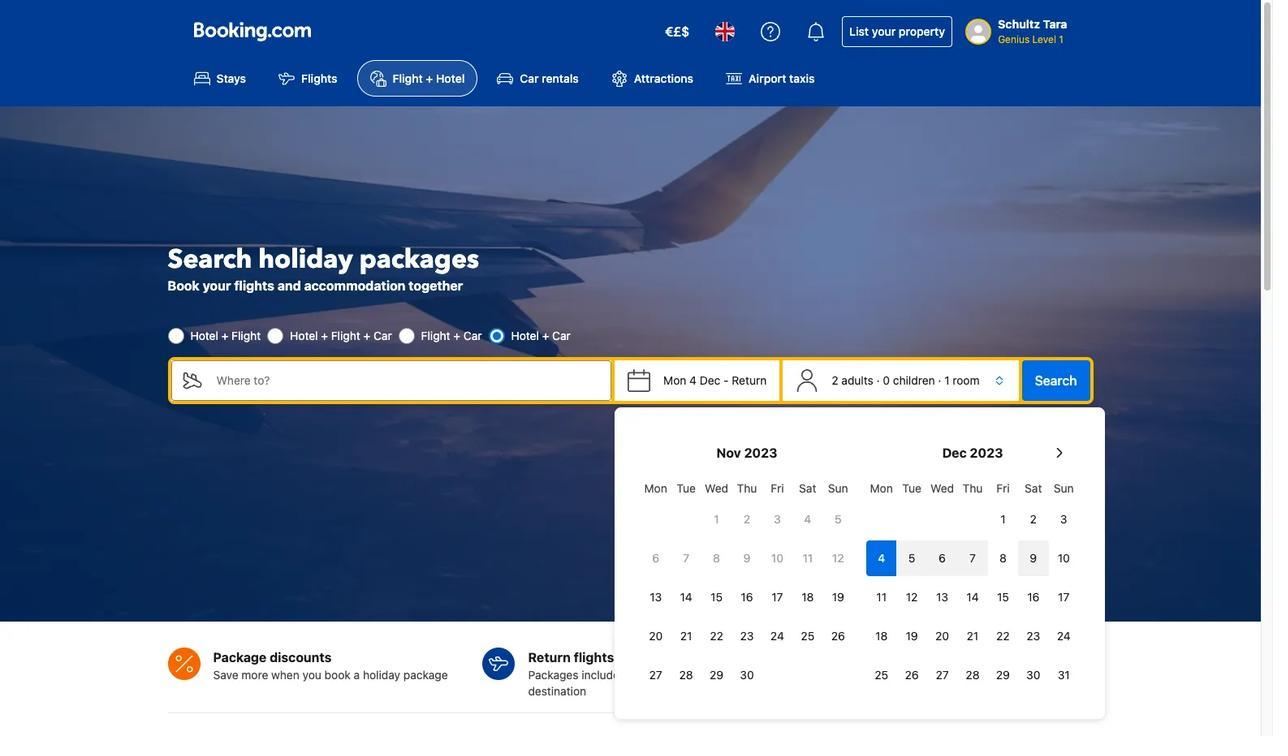 Task type: describe. For each thing, give the bounding box(es) containing it.
28 for '28' option
[[680, 669, 693, 682]]

6 for '6' checkbox
[[653, 552, 660, 565]]

20 Dec 2023 checkbox
[[928, 619, 958, 655]]

15 Dec 2023 checkbox
[[988, 580, 1019, 616]]

stays link
[[181, 60, 259, 97]]

see
[[995, 669, 1013, 683]]

29 Dec 2023 checkbox
[[988, 658, 1019, 694]]

all taxes included. what you see is what you pay
[[844, 669, 1075, 699]]

0 horizontal spatial 4
[[690, 373, 697, 387]]

hotel + car
[[511, 329, 571, 343]]

dec 2023
[[943, 446, 1004, 461]]

fri for dec 2023
[[997, 482, 1010, 496]]

16 for 16 checkbox
[[1028, 591, 1040, 604]]

property
[[899, 24, 946, 38]]

rentals
[[542, 72, 579, 86]]

21 Nov 2023 checkbox
[[671, 619, 702, 655]]

more
[[242, 669, 268, 683]]

€£$ button
[[656, 12, 700, 51]]

all
[[844, 669, 857, 683]]

holiday inside package discounts save more when you book a holiday package
[[363, 669, 401, 683]]

taxis
[[790, 72, 815, 86]]

included.
[[891, 669, 939, 683]]

4 Dec 2023 checkbox
[[867, 541, 897, 577]]

17 for the 17 dec 2023 checkbox
[[1059, 591, 1070, 604]]

destination
[[528, 685, 587, 699]]

+ for hotel + flight + car
[[321, 329, 328, 343]]

flights link
[[266, 60, 351, 97]]

18 Dec 2023 checkbox
[[867, 619, 897, 655]]

8 for 8 dec 2023 option
[[1000, 552, 1007, 565]]

grid for nov
[[641, 473, 854, 694]]

hotel + flight
[[190, 329, 261, 343]]

flight + hotel
[[393, 72, 465, 86]]

accommodation
[[304, 278, 406, 293]]

sat for nov 2023
[[799, 482, 817, 496]]

fri for nov 2023
[[771, 482, 784, 496]]

flight + car
[[421, 329, 482, 343]]

12 for 12 checkbox
[[906, 591, 918, 604]]

7 for 7 option
[[970, 552, 976, 565]]

4 Nov 2023 checkbox
[[793, 502, 823, 538]]

flights for holiday
[[234, 278, 275, 293]]

25 for 25 nov 2023 option
[[801, 630, 815, 643]]

28 Nov 2023 checkbox
[[671, 658, 702, 694]]

holiday inside search holiday packages book your flights and accommodation together
[[259, 242, 353, 278]]

mon for dec
[[870, 482, 893, 496]]

20 for the 20 option
[[649, 630, 663, 643]]

hotel for hotel + flight + car
[[290, 329, 318, 343]]

25 Dec 2023 checkbox
[[867, 658, 897, 694]]

hotel inside "link"
[[436, 72, 465, 86]]

1 vertical spatial flights
[[574, 651, 614, 665]]

18 for the 18 checkbox
[[876, 630, 888, 643]]

to
[[658, 669, 669, 683]]

5 Dec 2023 checkbox
[[897, 541, 928, 577]]

nov
[[717, 446, 741, 461]]

11 for 11 checkbox at right
[[803, 552, 813, 565]]

room
[[953, 373, 980, 387]]

what
[[942, 669, 969, 683]]

5 for 5 dec 2023 checkbox
[[909, 552, 916, 565]]

19 Nov 2023 checkbox
[[823, 580, 854, 616]]

25 Nov 2023 checkbox
[[793, 619, 823, 655]]

your inside list your property link
[[872, 24, 896, 38]]

car rentals
[[520, 72, 579, 86]]

tara
[[1044, 17, 1068, 31]]

wed for dec 2023
[[931, 482, 955, 496]]

2 you from the left
[[973, 669, 992, 683]]

2 Dec 2023 checkbox
[[1019, 502, 1049, 538]]

tue for dec
[[903, 482, 922, 496]]

6 for 6 dec 2023 option
[[939, 552, 946, 565]]

12 Dec 2023 checkbox
[[897, 580, 928, 616]]

schultz tara genius level 1
[[998, 17, 1068, 45]]

list your property link
[[843, 16, 953, 47]]

include
[[582, 669, 620, 683]]

2 · from the left
[[939, 373, 942, 387]]

car rentals link
[[484, 60, 592, 97]]

24 Nov 2023 checkbox
[[763, 619, 793, 655]]

26 Dec 2023 checkbox
[[897, 658, 928, 694]]

book
[[325, 669, 351, 683]]

a
[[354, 669, 360, 683]]

you inside package discounts save more when you book a holiday package
[[303, 669, 322, 683]]

mon 4 dec - return
[[664, 373, 767, 387]]

3 for dec 2023
[[1061, 513, 1068, 526]]

your inside search holiday packages book your flights and accommodation together
[[203, 278, 231, 293]]

included
[[617, 651, 672, 665]]

hotel for hotel + car
[[511, 329, 539, 343]]

21 for 21 option at right
[[681, 630, 692, 643]]

search button
[[1022, 360, 1091, 401]]

7 Nov 2023 checkbox
[[671, 541, 702, 577]]

3 for nov 2023
[[774, 513, 781, 526]]

12 Nov 2023 checkbox
[[823, 541, 854, 577]]

30 Dec 2023 checkbox
[[1019, 658, 1049, 694]]

1 inside schultz tara genius level 1
[[1060, 33, 1064, 45]]

discounts
[[270, 651, 332, 665]]

8 Nov 2023 checkbox
[[702, 541, 732, 577]]

flights for flights
[[623, 669, 655, 683]]

mon left -
[[664, 373, 687, 387]]

search holiday packages book your flights and accommodation together
[[168, 242, 479, 293]]

10 for 10 dec 2023 option
[[1058, 552, 1070, 565]]

6 Dec 2023 checkbox
[[928, 541, 958, 577]]

9 for 9 nov 2023 option
[[744, 552, 751, 565]]

2 for dec 2023
[[1031, 513, 1037, 526]]

thu for dec
[[963, 482, 983, 496]]

24 for 24 option
[[771, 630, 785, 643]]

9 Dec 2023 checkbox
[[1019, 541, 1049, 577]]

31 Dec 2023 checkbox
[[1049, 658, 1080, 694]]

packages
[[360, 242, 479, 278]]

book
[[168, 278, 200, 293]]

22 Dec 2023 checkbox
[[988, 619, 1019, 655]]

and inside return flights included packages include flights to and from your destination
[[672, 669, 692, 683]]

return inside return flights included packages include flights to and from your destination
[[528, 651, 571, 665]]

27 Nov 2023 checkbox
[[641, 658, 671, 694]]

adults
[[842, 373, 874, 387]]

attractions link
[[599, 60, 707, 97]]

and inside search holiday packages book your flights and accommodation together
[[278, 278, 301, 293]]

airport
[[749, 72, 787, 86]]

7 for the '7' 'option'
[[683, 552, 690, 565]]

airport taxis
[[749, 72, 815, 86]]

booking.com online hotel reservations image
[[194, 22, 311, 41]]

21 Dec 2023 checkbox
[[958, 619, 988, 655]]

thu for nov
[[737, 482, 757, 496]]

2023 for nov 2023
[[745, 446, 778, 461]]

29 for 29 dec 2023 option
[[997, 669, 1010, 682]]

14 for 14 option
[[680, 591, 693, 604]]

is
[[1016, 669, 1025, 683]]

31
[[1058, 669, 1070, 682]]

when
[[271, 669, 300, 683]]

2023 for dec 2023
[[970, 446, 1004, 461]]

1 horizontal spatial return
[[732, 373, 767, 387]]

4 cell
[[867, 538, 897, 577]]

children
[[893, 373, 936, 387]]

18 Nov 2023 checkbox
[[793, 580, 823, 616]]

27 Dec 2023 checkbox
[[928, 658, 958, 694]]

sat for dec 2023
[[1025, 482, 1043, 496]]

9 for 9 'option' on the right bottom
[[1030, 552, 1038, 565]]

1 horizontal spatial 2
[[832, 373, 839, 387]]

package
[[404, 669, 448, 683]]

what
[[1028, 669, 1053, 683]]

hotel for hotel + flight
[[190, 329, 218, 343]]

0
[[883, 373, 890, 387]]

flight + hotel link
[[357, 60, 478, 97]]



Task type: locate. For each thing, give the bounding box(es) containing it.
package
[[213, 651, 267, 665]]

28 inside option
[[680, 669, 693, 682]]

14 Dec 2023 checkbox
[[958, 580, 988, 616]]

grid
[[641, 473, 854, 694], [867, 473, 1080, 694]]

22 inside 22 dec 2023 checkbox
[[997, 630, 1010, 643]]

1 you from the left
[[303, 669, 322, 683]]

1 sat from the left
[[799, 482, 817, 496]]

-
[[724, 373, 729, 387]]

2 13 from the left
[[937, 591, 949, 604]]

9 inside 'option'
[[1030, 552, 1038, 565]]

€£$
[[665, 24, 690, 39]]

2 horizontal spatial 4
[[878, 552, 886, 565]]

23 for 23 checkbox at the bottom right of page
[[740, 630, 754, 643]]

13
[[650, 591, 662, 604], [937, 591, 949, 604]]

1 horizontal spatial 8
[[1000, 552, 1007, 565]]

you down discounts
[[303, 669, 322, 683]]

4 left -
[[690, 373, 697, 387]]

17 left 18 checkbox
[[772, 591, 783, 604]]

22 for 22 dec 2023 checkbox
[[997, 630, 1010, 643]]

2 fri from the left
[[997, 482, 1010, 496]]

8 Dec 2023 checkbox
[[988, 541, 1019, 577]]

9 inside option
[[744, 552, 751, 565]]

0 vertical spatial dec
[[700, 373, 721, 387]]

0 horizontal spatial 11
[[803, 552, 813, 565]]

18 for 18 checkbox
[[802, 591, 814, 604]]

search inside search holiday packages book your flights and accommodation together
[[168, 242, 252, 278]]

flights down included
[[623, 669, 655, 683]]

16 left 17 checkbox
[[741, 591, 753, 604]]

and left accommodation
[[278, 278, 301, 293]]

21 for 21 dec 2023 option
[[967, 630, 979, 643]]

2 20 from the left
[[936, 630, 950, 643]]

22 Nov 2023 checkbox
[[702, 619, 732, 655]]

8 left 9 nov 2023 option
[[713, 552, 721, 565]]

· right children
[[939, 373, 942, 387]]

7 cell
[[958, 538, 988, 577]]

1 6 from the left
[[653, 552, 660, 565]]

14 Nov 2023 checkbox
[[671, 580, 702, 616]]

return flights included packages include flights to and from your destination
[[528, 651, 745, 699]]

2 wed from the left
[[931, 482, 955, 496]]

5 Nov 2023 checkbox
[[823, 502, 854, 538]]

19 inside 'option'
[[906, 630, 919, 643]]

0 vertical spatial your
[[872, 24, 896, 38]]

30
[[740, 669, 754, 682], [1027, 669, 1041, 682]]

23 for the 23 dec 2023 option
[[1027, 630, 1041, 643]]

20 inside 'option'
[[936, 630, 950, 643]]

11 for 11 dec 2023 option on the right
[[877, 591, 887, 604]]

6 cell
[[928, 538, 958, 577]]

27
[[650, 669, 663, 682], [936, 669, 949, 682]]

1 horizontal spatial 4
[[805, 513, 812, 526]]

sat up 2 dec 2023 checkbox
[[1025, 482, 1043, 496]]

2 left adults
[[832, 373, 839, 387]]

1 horizontal spatial 5
[[909, 552, 916, 565]]

flights
[[301, 72, 338, 86]]

1 horizontal spatial 6
[[939, 552, 946, 565]]

2 thu from the left
[[963, 482, 983, 496]]

1 vertical spatial return
[[528, 651, 571, 665]]

0 horizontal spatial 27
[[650, 669, 663, 682]]

23 inside checkbox
[[740, 630, 754, 643]]

23
[[740, 630, 754, 643], [1027, 630, 1041, 643]]

27 for 27 checkbox
[[650, 669, 663, 682]]

1 horizontal spatial 9
[[1030, 552, 1038, 565]]

wed down dec 2023
[[931, 482, 955, 496]]

24 left 25 nov 2023 option
[[771, 630, 785, 643]]

7
[[683, 552, 690, 565], [970, 552, 976, 565]]

9
[[744, 552, 751, 565], [1030, 552, 1038, 565]]

4 inside checkbox
[[805, 513, 812, 526]]

1 27 from the left
[[650, 669, 663, 682]]

sun up 5 nov 2023 'option'
[[828, 482, 849, 496]]

13 Nov 2023 checkbox
[[641, 580, 671, 616]]

28
[[680, 669, 693, 682], [966, 669, 980, 682]]

15 left 16 nov 2023 checkbox on the bottom
[[711, 591, 723, 604]]

7 inside 'option'
[[683, 552, 690, 565]]

0 vertical spatial 11
[[803, 552, 813, 565]]

0 horizontal spatial dec
[[700, 373, 721, 387]]

24 Dec 2023 checkbox
[[1049, 619, 1080, 655]]

7 Dec 2023 checkbox
[[958, 541, 988, 577]]

18
[[802, 591, 814, 604], [876, 630, 888, 643]]

2 2023 from the left
[[970, 446, 1004, 461]]

2 vertical spatial flights
[[623, 669, 655, 683]]

1 sun from the left
[[828, 482, 849, 496]]

wed for nov 2023
[[705, 482, 729, 496]]

1 29 from the left
[[710, 669, 724, 682]]

1 horizontal spatial 29
[[997, 669, 1010, 682]]

0 horizontal spatial you
[[303, 669, 322, 683]]

your inside return flights included packages include flights to and from your destination
[[722, 669, 745, 683]]

24
[[771, 630, 785, 643], [1057, 630, 1071, 643]]

1 horizontal spatial 17
[[1059, 591, 1070, 604]]

1 horizontal spatial thu
[[963, 482, 983, 496]]

return right -
[[732, 373, 767, 387]]

dec left -
[[700, 373, 721, 387]]

1 horizontal spatial 23
[[1027, 630, 1041, 643]]

10 right 9 'option' on the right bottom
[[1058, 552, 1070, 565]]

20 for 20 'option'
[[936, 630, 950, 643]]

15 right '14' option
[[998, 591, 1010, 604]]

1 9 from the left
[[744, 552, 751, 565]]

1 horizontal spatial 19
[[906, 630, 919, 643]]

1 30 from the left
[[740, 669, 754, 682]]

4 left 5 dec 2023 checkbox
[[878, 552, 886, 565]]

1 vertical spatial 11
[[877, 591, 887, 604]]

9 right 8 dec 2023 option
[[1030, 552, 1038, 565]]

2 17 from the left
[[1059, 591, 1070, 604]]

14 for '14' option
[[967, 591, 979, 604]]

sat up 4 checkbox
[[799, 482, 817, 496]]

sun for nov 2023
[[828, 482, 849, 496]]

30 Nov 2023 checkbox
[[732, 658, 763, 694]]

26 inside checkbox
[[905, 669, 919, 682]]

0 horizontal spatial 26
[[832, 630, 845, 643]]

11 right 10 checkbox
[[803, 552, 813, 565]]

2 27 from the left
[[936, 669, 949, 682]]

1 left 2 option
[[714, 513, 720, 526]]

flights up the include on the bottom
[[574, 651, 614, 665]]

+ inside "link"
[[426, 72, 433, 86]]

0 horizontal spatial 9
[[744, 552, 751, 565]]

13 left 14 option
[[650, 591, 662, 604]]

0 horizontal spatial sat
[[799, 482, 817, 496]]

5 for 5 nov 2023 'option'
[[835, 513, 842, 526]]

2 24 from the left
[[1057, 630, 1071, 643]]

23 right 22 dec 2023 checkbox
[[1027, 630, 1041, 643]]

1 horizontal spatial sat
[[1025, 482, 1043, 496]]

17
[[772, 591, 783, 604], [1059, 591, 1070, 604]]

1 horizontal spatial search
[[1035, 373, 1078, 388]]

10 Nov 2023 checkbox
[[763, 541, 793, 577]]

1 horizontal spatial 3
[[1061, 513, 1068, 526]]

+ for hotel + car
[[542, 329, 549, 343]]

28 inside "option"
[[966, 669, 980, 682]]

0 horizontal spatial 8
[[713, 552, 721, 565]]

25 inside checkbox
[[875, 669, 889, 682]]

1 14 from the left
[[680, 591, 693, 604]]

23 Nov 2023 checkbox
[[732, 619, 763, 655]]

schultz
[[998, 17, 1041, 31]]

hotel
[[436, 72, 465, 86], [190, 329, 218, 343], [290, 329, 318, 343], [511, 329, 539, 343]]

1 21 from the left
[[681, 630, 692, 643]]

sun up 3 checkbox in the right of the page
[[1054, 482, 1074, 496]]

11 Nov 2023 checkbox
[[793, 541, 823, 577]]

attractions
[[634, 72, 694, 86]]

17 right 16 checkbox
[[1059, 591, 1070, 604]]

1 3 from the left
[[774, 513, 781, 526]]

27 right 26 checkbox
[[936, 669, 949, 682]]

12 right 11 checkbox at right
[[833, 552, 845, 565]]

29 for 29 nov 2023 option
[[710, 669, 724, 682]]

21 right 20 'option'
[[967, 630, 979, 643]]

1 24 from the left
[[771, 630, 785, 643]]

1 horizontal spatial 10
[[1058, 552, 1070, 565]]

your
[[872, 24, 896, 38], [203, 278, 231, 293], [722, 669, 745, 683]]

3 right 2 option
[[774, 513, 781, 526]]

6
[[653, 552, 660, 565], [939, 552, 946, 565]]

10
[[772, 552, 784, 565], [1058, 552, 1070, 565]]

1 horizontal spatial and
[[672, 669, 692, 683]]

27 for the 27 checkbox
[[936, 669, 949, 682]]

22
[[710, 630, 724, 643], [997, 630, 1010, 643]]

0 vertical spatial 25
[[801, 630, 815, 643]]

22 inside 22 'checkbox'
[[710, 630, 724, 643]]

search inside button
[[1035, 373, 1078, 388]]

search for search
[[1035, 373, 1078, 388]]

5 inside 5 nov 2023 'option'
[[835, 513, 842, 526]]

return
[[732, 373, 767, 387], [528, 651, 571, 665]]

18 left 19 dec 2023 'option' at the bottom right of the page
[[876, 630, 888, 643]]

8 inside cell
[[1000, 552, 1007, 565]]

1 horizontal spatial sun
[[1054, 482, 1074, 496]]

fri up 1 checkbox
[[997, 482, 1010, 496]]

1 vertical spatial holiday
[[363, 669, 401, 683]]

2023
[[745, 446, 778, 461], [970, 446, 1004, 461]]

· left 0
[[877, 373, 880, 387]]

29 right '28' option
[[710, 669, 724, 682]]

0 vertical spatial 5
[[835, 513, 842, 526]]

1 horizontal spatial 14
[[967, 591, 979, 604]]

16 Nov 2023 checkbox
[[732, 580, 763, 616]]

8 cell
[[988, 538, 1019, 577]]

2023 up 1 checkbox
[[970, 446, 1004, 461]]

1 20 from the left
[[649, 630, 663, 643]]

0 horizontal spatial 19
[[832, 591, 845, 604]]

6 Nov 2023 checkbox
[[641, 541, 671, 577]]

1 7 from the left
[[683, 552, 690, 565]]

17 for 17 checkbox
[[772, 591, 783, 604]]

27 inside checkbox
[[936, 669, 949, 682]]

list your property
[[850, 24, 946, 38]]

1 horizontal spatial 24
[[1057, 630, 1071, 643]]

1 vertical spatial 5
[[909, 552, 916, 565]]

mon up '6' checkbox
[[645, 482, 668, 496]]

13 inside 'option'
[[937, 591, 949, 604]]

8
[[713, 552, 721, 565], [1000, 552, 1007, 565]]

2 10 from the left
[[1058, 552, 1070, 565]]

hotel + flight + car
[[290, 329, 392, 343]]

30 right 29 nov 2023 option
[[740, 669, 754, 682]]

sun
[[828, 482, 849, 496], [1054, 482, 1074, 496]]

2 for nov 2023
[[744, 513, 751, 526]]

flights inside search holiday packages book your flights and accommodation together
[[234, 278, 275, 293]]

9 Nov 2023 checkbox
[[732, 541, 763, 577]]

3 you from the left
[[1056, 669, 1075, 683]]

1 horizontal spatial dec
[[943, 446, 967, 461]]

2 sun from the left
[[1054, 482, 1074, 496]]

25 right 24 option
[[801, 630, 815, 643]]

2 sat from the left
[[1025, 482, 1043, 496]]

1 horizontal spatial 12
[[906, 591, 918, 604]]

1 left 2 dec 2023 checkbox
[[1001, 513, 1006, 526]]

25 for 25 checkbox
[[875, 669, 889, 682]]

0 horizontal spatial 5
[[835, 513, 842, 526]]

22 left the 23 dec 2023 option
[[997, 630, 1010, 643]]

mon for nov
[[645, 482, 668, 496]]

3 inside "option"
[[774, 513, 781, 526]]

3 Nov 2023 checkbox
[[763, 502, 793, 538]]

27 inside 27 checkbox
[[650, 669, 663, 682]]

10 inside 10 dec 2023 option
[[1058, 552, 1070, 565]]

2 16 from the left
[[1028, 591, 1040, 604]]

0 horizontal spatial 29
[[710, 669, 724, 682]]

flight inside flight + hotel "link"
[[393, 72, 423, 86]]

sun for dec 2023
[[1054, 482, 1074, 496]]

1 horizontal spatial 30
[[1027, 669, 1041, 682]]

11 inside checkbox
[[803, 552, 813, 565]]

4
[[690, 373, 697, 387], [805, 513, 812, 526], [878, 552, 886, 565]]

mon up the 4 cell
[[870, 482, 893, 496]]

23 right 22 'checkbox' at the bottom right of the page
[[740, 630, 754, 643]]

holiday up accommodation
[[259, 242, 353, 278]]

15 for 15 dec 2023 option
[[998, 591, 1010, 604]]

25
[[801, 630, 815, 643], [875, 669, 889, 682]]

19 right the 18 checkbox
[[906, 630, 919, 643]]

27 down included
[[650, 669, 663, 682]]

2 30 from the left
[[1027, 669, 1041, 682]]

2 15 from the left
[[998, 591, 1010, 604]]

17 Nov 2023 checkbox
[[763, 580, 793, 616]]

0 horizontal spatial 3
[[774, 513, 781, 526]]

1 16 from the left
[[741, 591, 753, 604]]

sat
[[799, 482, 817, 496], [1025, 482, 1043, 496]]

flight
[[393, 72, 423, 86], [232, 329, 261, 343], [331, 329, 361, 343], [421, 329, 451, 343]]

29
[[710, 669, 724, 682], [997, 669, 1010, 682]]

5
[[835, 513, 842, 526], [909, 552, 916, 565]]

dec
[[700, 373, 721, 387], [943, 446, 967, 461]]

1 down the tara
[[1060, 33, 1064, 45]]

wed up '1' checkbox at right
[[705, 482, 729, 496]]

1 wed from the left
[[705, 482, 729, 496]]

1 Dec 2023 checkbox
[[988, 502, 1019, 538]]

15 Nov 2023 checkbox
[[702, 580, 732, 616]]

you
[[303, 669, 322, 683], [973, 669, 992, 683], [1056, 669, 1075, 683]]

2 adults · 0 children · 1 room
[[832, 373, 980, 387]]

2 right '1' checkbox at right
[[744, 513, 751, 526]]

11
[[803, 552, 813, 565], [877, 591, 887, 604]]

wed
[[705, 482, 729, 496], [931, 482, 955, 496]]

your right list
[[872, 24, 896, 38]]

0 horizontal spatial 21
[[681, 630, 692, 643]]

0 horizontal spatial 18
[[802, 591, 814, 604]]

2 Nov 2023 checkbox
[[732, 502, 763, 538]]

18 right 17 checkbox
[[802, 591, 814, 604]]

0 horizontal spatial 13
[[650, 591, 662, 604]]

pay
[[844, 685, 862, 699]]

1 13 from the left
[[650, 591, 662, 604]]

packages
[[528, 669, 579, 683]]

6 inside checkbox
[[653, 552, 660, 565]]

1
[[1060, 33, 1064, 45], [945, 373, 950, 387], [714, 513, 720, 526], [1001, 513, 1006, 526]]

thu
[[737, 482, 757, 496], [963, 482, 983, 496]]

0 vertical spatial 12
[[833, 552, 845, 565]]

0 horizontal spatial 20
[[649, 630, 663, 643]]

0 vertical spatial holiday
[[259, 242, 353, 278]]

28 for 28 dec 2023 "option"
[[966, 669, 980, 682]]

15 for 15 checkbox
[[711, 591, 723, 604]]

22 left 23 checkbox at the bottom right of page
[[710, 630, 724, 643]]

28 left from
[[680, 669, 693, 682]]

1 grid from the left
[[641, 473, 854, 694]]

23 inside option
[[1027, 630, 1041, 643]]

1 8 from the left
[[713, 552, 721, 565]]

25 left 26 checkbox
[[875, 669, 889, 682]]

2 7 from the left
[[970, 552, 976, 565]]

0 horizontal spatial wed
[[705, 482, 729, 496]]

search
[[168, 242, 252, 278], [1035, 373, 1078, 388]]

0 horizontal spatial 2023
[[745, 446, 778, 461]]

4 right 3 "option"
[[805, 513, 812, 526]]

11 Dec 2023 checkbox
[[867, 580, 897, 616]]

5 right 4 checkbox
[[835, 513, 842, 526]]

package discounts save more when you book a holiday package
[[213, 651, 448, 683]]

1 horizontal spatial grid
[[867, 473, 1080, 694]]

13 left '14' option
[[937, 591, 949, 604]]

12 inside option
[[833, 552, 845, 565]]

flights up 'hotel + flight'
[[234, 278, 275, 293]]

taxes
[[860, 669, 888, 683]]

return up packages
[[528, 651, 571, 665]]

level
[[1033, 33, 1057, 45]]

list
[[850, 24, 869, 38]]

11 inside option
[[877, 591, 887, 604]]

1 · from the left
[[877, 373, 880, 387]]

15 inside 15 dec 2023 option
[[998, 591, 1010, 604]]

0 horizontal spatial 23
[[740, 630, 754, 643]]

1 15 from the left
[[711, 591, 723, 604]]

20 inside option
[[649, 630, 663, 643]]

+
[[426, 72, 433, 86], [222, 329, 229, 343], [321, 329, 328, 343], [364, 329, 371, 343], [454, 329, 461, 343], [542, 329, 549, 343]]

1 horizontal spatial 21
[[967, 630, 979, 643]]

26 inside option
[[832, 630, 845, 643]]

your right from
[[722, 669, 745, 683]]

1 17 from the left
[[772, 591, 783, 604]]

tue
[[677, 482, 696, 496], [903, 482, 922, 496]]

1 horizontal spatial 7
[[970, 552, 976, 565]]

and right to
[[672, 669, 692, 683]]

tue up the '7' 'option'
[[677, 482, 696, 496]]

29 left is
[[997, 669, 1010, 682]]

19 right 18 checkbox
[[832, 591, 845, 604]]

22 for 22 'checkbox' at the bottom right of the page
[[710, 630, 724, 643]]

2 inside 2 dec 2023 checkbox
[[1031, 513, 1037, 526]]

2 vertical spatial 4
[[878, 552, 886, 565]]

1 vertical spatial 12
[[906, 591, 918, 604]]

10 Dec 2023 checkbox
[[1049, 541, 1080, 577]]

your right book
[[203, 278, 231, 293]]

0 horizontal spatial 14
[[680, 591, 693, 604]]

6 inside 6 dec 2023 option
[[939, 552, 946, 565]]

1 thu from the left
[[737, 482, 757, 496]]

thu up 2 option
[[737, 482, 757, 496]]

+ for flight + hotel
[[426, 72, 433, 86]]

28 right the 27 checkbox
[[966, 669, 980, 682]]

16 for 16 nov 2023 checkbox on the bottom
[[741, 591, 753, 604]]

tue for nov
[[677, 482, 696, 496]]

0 horizontal spatial 15
[[711, 591, 723, 604]]

0 horizontal spatial 25
[[801, 630, 815, 643]]

2 23 from the left
[[1027, 630, 1041, 643]]

30 for 30 checkbox on the right
[[740, 669, 754, 682]]

dec down room
[[943, 446, 967, 461]]

1 vertical spatial and
[[672, 669, 692, 683]]

from
[[695, 669, 719, 683]]

8 for the 8 option
[[713, 552, 721, 565]]

holiday right a
[[363, 669, 401, 683]]

20 right 19 dec 2023 'option' at the bottom right of the page
[[936, 630, 950, 643]]

0 vertical spatial return
[[732, 373, 767, 387]]

1 vertical spatial 18
[[876, 630, 888, 643]]

3 Dec 2023 checkbox
[[1049, 502, 1080, 538]]

2 inside 2 option
[[744, 513, 751, 526]]

26 right 25 nov 2023 option
[[832, 630, 845, 643]]

0 horizontal spatial 28
[[680, 669, 693, 682]]

2 21 from the left
[[967, 630, 979, 643]]

0 vertical spatial 26
[[832, 630, 845, 643]]

mon
[[664, 373, 687, 387], [645, 482, 668, 496], [870, 482, 893, 496]]

1 horizontal spatial wed
[[931, 482, 955, 496]]

4 for 4 checkbox
[[805, 513, 812, 526]]

12 inside checkbox
[[906, 591, 918, 604]]

3 inside checkbox
[[1061, 513, 1068, 526]]

3 right 2 dec 2023 checkbox
[[1061, 513, 1068, 526]]

0 horizontal spatial and
[[278, 278, 301, 293]]

26 for 26 checkbox
[[905, 669, 919, 682]]

1 horizontal spatial 26
[[905, 669, 919, 682]]

16 right 15 dec 2023 option
[[1028, 591, 1040, 604]]

13 inside checkbox
[[650, 591, 662, 604]]

1 vertical spatial dec
[[943, 446, 967, 461]]

2 14 from the left
[[967, 591, 979, 604]]

19 inside checkbox
[[832, 591, 845, 604]]

2 9 from the left
[[1030, 552, 1038, 565]]

search for search holiday packages book your flights and accommodation together
[[168, 242, 252, 278]]

0 vertical spatial flights
[[234, 278, 275, 293]]

5 cell
[[897, 538, 928, 577]]

0 vertical spatial 19
[[832, 591, 845, 604]]

1 vertical spatial 25
[[875, 669, 889, 682]]

26 Nov 2023 checkbox
[[823, 619, 854, 655]]

together
[[409, 278, 463, 293]]

19 for 19 dec 2023 'option' at the bottom right of the page
[[906, 630, 919, 643]]

2 horizontal spatial you
[[1056, 669, 1075, 683]]

you left see
[[973, 669, 992, 683]]

0 horizontal spatial 16
[[741, 591, 753, 604]]

1 10 from the left
[[772, 552, 784, 565]]

4 for "4" checkbox
[[878, 552, 886, 565]]

23 Dec 2023 checkbox
[[1019, 619, 1049, 655]]

24 for 24 dec 2023 option
[[1057, 630, 1071, 643]]

5 inside 5 dec 2023 checkbox
[[909, 552, 916, 565]]

7 left the 8 option
[[683, 552, 690, 565]]

1 2023 from the left
[[745, 446, 778, 461]]

20 Nov 2023 checkbox
[[641, 619, 671, 655]]

3
[[774, 513, 781, 526], [1061, 513, 1068, 526]]

12 right 11 dec 2023 option on the right
[[906, 591, 918, 604]]

2
[[832, 373, 839, 387], [744, 513, 751, 526], [1031, 513, 1037, 526]]

thu down dec 2023
[[963, 482, 983, 496]]

19 Dec 2023 checkbox
[[897, 619, 928, 655]]

6 right 5 dec 2023 checkbox
[[939, 552, 946, 565]]

1 fri from the left
[[771, 482, 784, 496]]

14 left 15 dec 2023 option
[[967, 591, 979, 604]]

30 for 30 checkbox
[[1027, 669, 1041, 682]]

0 horizontal spatial search
[[168, 242, 252, 278]]

2023 right nov
[[745, 446, 778, 461]]

2 28 from the left
[[966, 669, 980, 682]]

25 inside option
[[801, 630, 815, 643]]

1 Nov 2023 checkbox
[[702, 502, 732, 538]]

9 left 10 checkbox
[[744, 552, 751, 565]]

7 inside option
[[970, 552, 976, 565]]

car
[[520, 72, 539, 86], [374, 329, 392, 343], [464, 329, 482, 343], [553, 329, 571, 343]]

1 horizontal spatial holiday
[[363, 669, 401, 683]]

0 horizontal spatial your
[[203, 278, 231, 293]]

+ for hotel + flight
[[222, 329, 229, 343]]

and
[[278, 278, 301, 293], [672, 669, 692, 683]]

2 29 from the left
[[997, 669, 1010, 682]]

20
[[649, 630, 663, 643], [936, 630, 950, 643]]

genius
[[998, 33, 1030, 45]]

16 Dec 2023 checkbox
[[1019, 580, 1049, 616]]

28 Dec 2023 checkbox
[[958, 658, 988, 694]]

14 right 13 checkbox at bottom right
[[680, 591, 693, 604]]

5 right "4" checkbox
[[909, 552, 916, 565]]

2 horizontal spatial 2
[[1031, 513, 1037, 526]]

fri up 3 "option"
[[771, 482, 784, 496]]

13 for 13 checkbox at bottom right
[[650, 591, 662, 604]]

11 left 12 checkbox
[[877, 591, 887, 604]]

0 vertical spatial 18
[[802, 591, 814, 604]]

26 for 26 option
[[832, 630, 845, 643]]

holiday
[[259, 242, 353, 278], [363, 669, 401, 683]]

30 right is
[[1027, 669, 1041, 682]]

1 vertical spatial your
[[203, 278, 231, 293]]

21 right the 20 option
[[681, 630, 692, 643]]

0 horizontal spatial sun
[[828, 482, 849, 496]]

2 grid from the left
[[867, 473, 1080, 694]]

airport taxis link
[[713, 60, 828, 97]]

you right what
[[1056, 669, 1075, 683]]

0 vertical spatial 4
[[690, 373, 697, 387]]

1 horizontal spatial 27
[[936, 669, 949, 682]]

24 inside option
[[771, 630, 785, 643]]

13 for '13 dec 2023' 'option'
[[937, 591, 949, 604]]

20 up included
[[649, 630, 663, 643]]

1 22 from the left
[[710, 630, 724, 643]]

+ for flight + car
[[454, 329, 461, 343]]

1 horizontal spatial 25
[[875, 669, 889, 682]]

1 left room
[[945, 373, 950, 387]]

1 horizontal spatial 22
[[997, 630, 1010, 643]]

Where to? field
[[203, 360, 612, 401]]

tue up 5 cell
[[903, 482, 922, 496]]

12 for 12 option
[[833, 552, 845, 565]]

fri
[[771, 482, 784, 496], [997, 482, 1010, 496]]

2 right 1 checkbox
[[1031, 513, 1037, 526]]

1 23 from the left
[[740, 630, 754, 643]]

1 vertical spatial 19
[[906, 630, 919, 643]]

29 Nov 2023 checkbox
[[702, 658, 732, 694]]

2 8 from the left
[[1000, 552, 1007, 565]]

save
[[213, 669, 238, 683]]

10 inside 10 checkbox
[[772, 552, 784, 565]]

2 vertical spatial your
[[722, 669, 745, 683]]

2 22 from the left
[[997, 630, 1010, 643]]

15 inside 15 checkbox
[[711, 591, 723, 604]]

flights
[[234, 278, 275, 293], [574, 651, 614, 665], [623, 669, 655, 683]]

17 Dec 2023 checkbox
[[1049, 580, 1080, 616]]

1 vertical spatial search
[[1035, 373, 1078, 388]]

1 vertical spatial 4
[[805, 513, 812, 526]]

8 left 9 'option' on the right bottom
[[1000, 552, 1007, 565]]

24 right the 23 dec 2023 option
[[1057, 630, 1071, 643]]

nov 2023
[[717, 446, 778, 461]]

0 horizontal spatial 22
[[710, 630, 724, 643]]

2 3 from the left
[[1061, 513, 1068, 526]]

26 right 25 checkbox
[[905, 669, 919, 682]]

0 horizontal spatial 6
[[653, 552, 660, 565]]

6 left the '7' 'option'
[[653, 552, 660, 565]]

0 vertical spatial search
[[168, 242, 252, 278]]

1 tue from the left
[[677, 482, 696, 496]]

1 horizontal spatial 18
[[876, 630, 888, 643]]

1 horizontal spatial tue
[[903, 482, 922, 496]]

10 right 9 nov 2023 option
[[772, 552, 784, 565]]

4 inside checkbox
[[878, 552, 886, 565]]

13 Dec 2023 checkbox
[[928, 580, 958, 616]]

stays
[[216, 72, 246, 86]]

1 horizontal spatial flights
[[574, 651, 614, 665]]

2 6 from the left
[[939, 552, 946, 565]]

12
[[833, 552, 845, 565], [906, 591, 918, 604]]

1 horizontal spatial 16
[[1028, 591, 1040, 604]]

1 horizontal spatial 11
[[877, 591, 887, 604]]

0 horizontal spatial ·
[[877, 373, 880, 387]]

14
[[680, 591, 693, 604], [967, 591, 979, 604]]

10 for 10 checkbox
[[772, 552, 784, 565]]

1 28 from the left
[[680, 669, 693, 682]]

24 inside option
[[1057, 630, 1071, 643]]

21
[[681, 630, 692, 643], [967, 630, 979, 643]]

16
[[741, 591, 753, 604], [1028, 591, 1040, 604]]

19 for 19 checkbox
[[832, 591, 845, 604]]

7 left 8 dec 2023 option
[[970, 552, 976, 565]]

2 tue from the left
[[903, 482, 922, 496]]

grid for dec
[[867, 473, 1080, 694]]



Task type: vqa. For each thing, say whether or not it's contained in the screenshot.
left 16
yes



